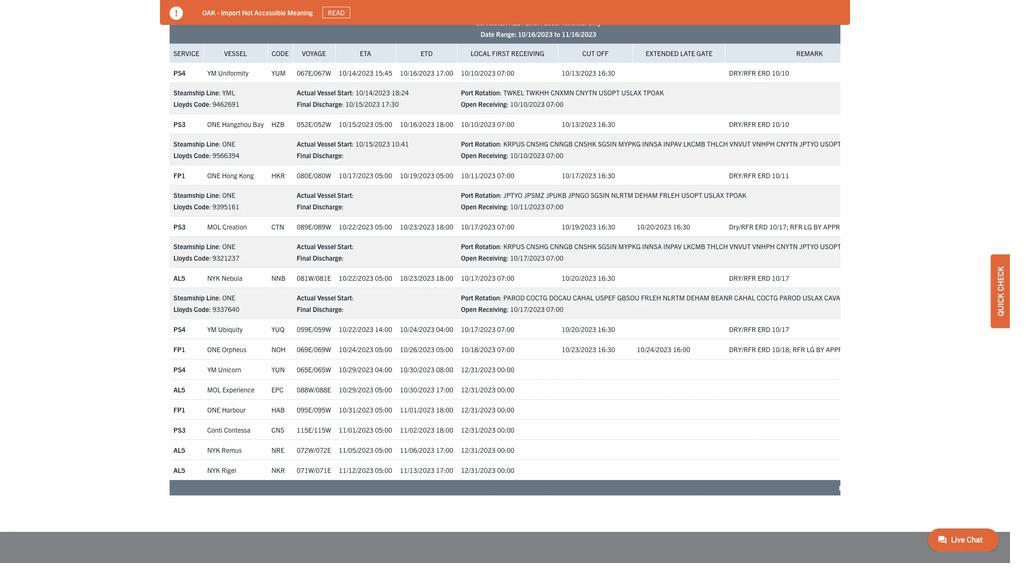 Task type: describe. For each thing, give the bounding box(es) containing it.
vnhph for port rotation : krpus cnshg cnngb cnshk sgsin mypkg innsa inpav lkcmb thlch vnvut vnhph cnytn jptyo usopt uslax tpoak open receiving : 10/10/2023 07:00
[[752, 140, 775, 148]]

erd for 089e/089w
[[755, 222, 768, 231]]

late
[[680, 49, 695, 58]]

12/31/2023 for 11/13/2023 17:00
[[461, 466, 496, 474]]

nnb
[[271, 274, 286, 282]]

steamship for steamship line : one lloyds code : 9337640
[[174, 294, 205, 302]]

11/06/2023 17:00
[[400, 446, 453, 454]]

1 parod from the left
[[503, 294, 525, 302]]

steamship line : one lloyds code : 9337640
[[174, 294, 239, 314]]

kong
[[239, 171, 254, 180]]

2 parod from the left
[[780, 294, 801, 302]]

port rotation : parod coctg docau cahal uspef gbsou frleh nlrtm deham beanr cahal coctg parod uslax cavan usopt tpoak open receiving : 10/17/2023 07:00
[[461, 294, 890, 314]]

one left harbour at the bottom left
[[207, 405, 220, 414]]

1 | from the left
[[522, 18, 523, 27]]

quick check
[[996, 266, 1006, 316]]

10/22/2023 05:00 for 089e/089w
[[339, 222, 392, 231]]

lloyds for steamship line : one lloyds code : 9321237
[[174, 254, 192, 262]]

lloyds for steamship line : one lloyds code : 9566394
[[174, 151, 192, 160]]

one left hong
[[207, 171, 220, 180]]

fp1 for one orpheus
[[174, 345, 185, 354]]

line:
[[525, 18, 539, 27]]

steamship line : one lloyds code : 9395161
[[174, 191, 239, 211]]

uslax inside 'port rotation : parod coctg docau cahal uspef gbsou frleh nlrtm deham beanr cahal coctg parod uslax cavan usopt tpoak open receiving : 10/17/2023 07:00'
[[803, 294, 823, 302]]

05:00 for 069e/069w
[[375, 345, 392, 354]]

read link
[[322, 7, 350, 18]]

service(s):
[[476, 18, 507, 27]]

discharge for steamship line : one lloyds code : 9337640
[[313, 305, 342, 314]]

actual vessel start : final discharge : for : 9337640
[[297, 294, 354, 314]]

approval for dry/rfr erd 10/18; rfr lg by approval
[[826, 345, 859, 354]]

0 vertical spatial 10/20/2023 16:30
[[637, 222, 690, 231]]

innsa for : 10/17/2023 07:00
[[642, 242, 662, 251]]

one inside steamship line : one lloyds code : 9566394
[[222, 140, 235, 148]]

9462691
[[213, 100, 239, 109]]

steamship line : yml lloyds code : 9462691
[[174, 88, 239, 109]]

erd for 067e/067w
[[758, 69, 771, 77]]

tpoak inside port rotation : jptyo jpsmz jpukb jpngo sgsin nlrtm deham frleh usopt uslax tpoak open receiving : 10/11/2023 07:00
[[726, 191, 747, 200]]

10/29/2023 04:00
[[339, 365, 392, 374]]

11/16/2023
[[562, 30, 596, 39]]

displayed
[[865, 484, 894, 492]]

jptyo inside port rotation : jptyo jpsmz jpukb jpngo sgsin nlrtm deham frleh usopt uslax tpoak open receiving : 10/11/2023 07:00
[[503, 191, 523, 200]]

10/17/2023 inside 'port rotation : parod coctg docau cahal uspef gbsou frleh nlrtm deham beanr cahal coctg parod uslax cavan usopt tpoak open receiving : 10/17/2023 07:00'
[[510, 305, 545, 314]]

10/20/2023 16:30 for 18:00
[[562, 274, 615, 282]]

open for port rotation : parod coctg docau cahal uspef gbsou frleh nlrtm deham beanr cahal coctg parod uslax cavan usopt tpoak open receiving : 10/17/2023 07:00
[[461, 305, 477, 314]]

10/15/2023 inside actual vessel start : 10/14/2023 18:24 final discharge : 10/15/2023 17:30
[[345, 100, 380, 109]]

rotation for port rotation : jptyo jpsmz jpukb jpngo sgsin nlrtm deham frleh usopt uslax tpoak open receiving : 10/11/2023 07:00
[[475, 191, 500, 200]]

read
[[328, 8, 345, 17]]

gate
[[697, 49, 713, 58]]

071w/071e
[[297, 466, 331, 474]]

one left hangzhou
[[207, 120, 220, 128]]

10/19/2023 for 10/19/2023 16:30
[[562, 222, 596, 231]]

07:00 inside port rotation : jptyo jpsmz jpukb jpngo sgsin nlrtm deham frleh usopt uslax tpoak open receiving : 10/11/2023 07:00
[[546, 202, 564, 211]]

beanr
[[711, 294, 733, 302]]

meaning
[[287, 8, 313, 17]]

088w/088e
[[297, 385, 331, 394]]

11/12/2023
[[339, 466, 373, 474]]

10/14/2023 15:45
[[339, 69, 392, 77]]

twkel
[[503, 88, 524, 97]]

lkcmb for : 10/10/2023 07:00
[[684, 140, 706, 148]]

mol for mol experience
[[207, 385, 221, 394]]

first
[[492, 49, 510, 58]]

11/13/2023 17:00
[[400, 466, 453, 474]]

steamship for steamship line : one lloyds code : 9395161
[[174, 191, 205, 200]]

05:00 for 115e/115w
[[375, 426, 392, 434]]

10/17;
[[769, 222, 789, 231]]

uslax inside port rotation : jptyo jpsmz jpukb jpngo sgsin nlrtm deham frleh usopt uslax tpoak open receiving : 10/11/2023 07:00
[[704, 191, 724, 200]]

port rotation : krpus cnshg cnngb cnshk sgsin mypkg innsa inpav lkcmb thlch vnvut vnhph cnytn jptyo usopt uslax tpoak open receiving : 10/10/2023 07:00
[[461, 140, 886, 160]]

16:30 for 089e/089w
[[598, 222, 615, 231]]

nyk for nyk rigel
[[207, 466, 220, 474]]

lg for 10/18;
[[807, 345, 815, 354]]

contessa
[[224, 426, 251, 434]]

10/23/2023 18:00 for 089e/089w
[[400, 222, 453, 231]]

lkcmb for : 10/17/2023 07:00
[[684, 242, 706, 251]]

cns
[[271, 426, 284, 434]]

10/15/2023 05:00
[[339, 120, 392, 128]]

dry/rfr for 10/23/2023 18:00
[[729, 274, 756, 282]]

10/20/2023 for 10/23/2023 18:00
[[562, 274, 596, 282]]

nkr
[[271, 466, 285, 474]]

10/16/2023 inside service(s): all | line: | local terminal only date range: 10/16/2023 to 11/16/2023
[[518, 30, 553, 39]]

10/22/2023 for 081w/081e
[[339, 274, 373, 282]]

receiving inside port rotation : jptyo jpsmz jpukb jpngo sgsin nlrtm deham frleh usopt uslax tpoak open receiving : 10/11/2023 07:00
[[478, 202, 507, 211]]

accessible
[[254, 8, 286, 17]]

final for steamship line : one lloyds code : 9337640
[[297, 305, 311, 314]]

00:00 for 11/01/2023 18:00
[[497, 405, 515, 414]]

extended
[[646, 49, 679, 58]]

089e/089w
[[297, 222, 331, 231]]

receiving inside 'port rotation : parod coctg docau cahal uspef gbsou frleh nlrtm deham beanr cahal coctg parod uslax cavan usopt tpoak open receiving : 10/17/2023 07:00'
[[478, 305, 507, 314]]

sgsin for : 10/17/2023 07:00
[[598, 242, 617, 251]]

hong
[[222, 171, 237, 180]]

00:00 for 11/02/2023 18:00
[[497, 426, 515, 434]]

al5 for nyk rigel
[[174, 466, 185, 474]]

10/30/2023 for 10/30/2023 08:00
[[400, 365, 435, 374]]

10/29/2023 for 10/29/2023 05:00
[[339, 385, 373, 394]]

07:00 inside port rotation : krpus cnshg cnngb cnshk sgsin mypkg innsa inpav lkcmb thlch vnvut vnhph cnytn jptyo usopt uslax tpoak open receiving : 10/10/2023 07:00
[[546, 151, 564, 160]]

ym for ym unicorn
[[207, 365, 217, 374]]

hangzhou
[[222, 120, 251, 128]]

frleh inside port rotation : jptyo jpsmz jpukb jpngo sgsin nlrtm deham frleh usopt uslax tpoak open receiving : 10/11/2023 07:00
[[660, 191, 680, 200]]

067e/067w
[[297, 69, 331, 77]]

10/14/2023 inside actual vessel start : 10/14/2023 18:24 final discharge : 10/15/2023 17:30
[[356, 88, 390, 97]]

nebula
[[222, 274, 243, 282]]

0 horizontal spatial 10/11/2023
[[461, 171, 496, 180]]

start for steamship line : one lloyds code : 9395161
[[337, 191, 352, 200]]

line for 9321237
[[206, 242, 219, 251]]

mol experience
[[207, 385, 255, 394]]

1 vertical spatial 10/15/2023
[[339, 120, 373, 128]]

vessel for steamship line : yml lloyds code : 9462691
[[317, 88, 336, 97]]

port rotation : krpus cnshg cnngb cnshk sgsin mypkg innsa inpav lkcmb thlch vnvut vnhph cnytn jptyo usopt uslax tpoak open receiving : 10/17/2023 07:00
[[461, 242, 886, 262]]

one hong kong
[[207, 171, 254, 180]]

9321237
[[213, 254, 239, 262]]

records
[[839, 484, 863, 492]]

line for 9566394
[[206, 140, 219, 148]]

uslax inside port rotation : krpus cnshg cnngb cnshk sgsin mypkg innsa inpav lkcmb thlch vnvut vnhph cnytn jptyo usopt uslax tpoak open receiving : 10/17/2023 07:00
[[843, 242, 863, 251]]

10/17/2023 05:00
[[339, 171, 392, 180]]

10/18/2023
[[461, 345, 496, 354]]

ctn
[[271, 222, 284, 231]]

00:00 for 10/30/2023 08:00
[[497, 365, 515, 374]]

oak - import not accessible meaning
[[202, 8, 313, 17]]

10/11/2023 inside port rotation : jptyo jpsmz jpukb jpngo sgsin nlrtm deham frleh usopt uslax tpoak open receiving : 10/11/2023 07:00
[[510, 202, 545, 211]]

07:00 inside port rotation : twkel twkhh cnxmn cnytn usopt uslax tpoak open receiving : 10/10/2023 07:00
[[546, 100, 564, 109]]

nyk for nyk nebula
[[207, 274, 220, 282]]

rigel
[[222, 466, 236, 474]]

05:00 for 052e/052w
[[375, 120, 392, 128]]

al5 for nyk remus
[[174, 446, 185, 454]]

10/17/2023 inside port rotation : krpus cnshg cnngb cnshk sgsin mypkg innsa inpav lkcmb thlch vnvut vnhph cnytn jptyo usopt uslax tpoak open receiving : 10/17/2023 07:00
[[510, 254, 545, 262]]

10/10/2023 inside port rotation : twkel twkhh cnxmn cnytn usopt uslax tpoak open receiving : 10/10/2023 07:00
[[510, 100, 545, 109]]

deham inside 'port rotation : parod coctg docau cahal uspef gbsou frleh nlrtm deham beanr cahal coctg parod uslax cavan usopt tpoak open receiving : 10/17/2023 07:00'
[[687, 294, 710, 302]]

check
[[996, 266, 1006, 291]]

yum
[[271, 69, 286, 77]]

code for steamship line : one lloyds code : 9566394
[[194, 151, 209, 160]]

discharge inside the actual vessel start : 10/15/2023 10:41 final discharge :
[[313, 151, 342, 160]]

orpheus
[[222, 345, 247, 354]]

17:00 for 11/13/2023 17:00
[[436, 466, 453, 474]]

steamship line : one lloyds code : 9566394
[[174, 140, 239, 160]]

open for port rotation : krpus cnshg cnngb cnshk sgsin mypkg innsa inpav lkcmb thlch vnvut vnhph cnytn jptyo usopt uslax tpoak open receiving : 10/17/2023 07:00
[[461, 254, 477, 262]]

12/31/2023 00:00 for 10/30/2023 17:00
[[461, 385, 515, 394]]

erd for 080e/080w
[[758, 171, 771, 180]]

erd for 059e/059w
[[758, 325, 771, 334]]

ps3 for one hangzhou bay
[[174, 120, 186, 128]]

conti contessa
[[207, 426, 251, 434]]

10/17/2023 07:00 for 081w/081e
[[461, 274, 515, 282]]

erd for 081w/081e
[[758, 274, 771, 282]]

10/22/2023 14:00
[[339, 325, 392, 334]]

one inside the steamship line : one lloyds code : 9321237
[[222, 242, 235, 251]]

steamship line : one lloyds code : 9321237
[[174, 242, 239, 262]]

05:00 for 072w/072e
[[375, 446, 392, 454]]

receiving inside port rotation : krpus cnshg cnngb cnshk sgsin mypkg innsa inpav lkcmb thlch vnvut vnhph cnytn jptyo usopt uslax tpoak open receiving : 10/10/2023 07:00
[[478, 151, 507, 160]]

port rotation : jptyo jpsmz jpukb jpngo sgsin nlrtm deham frleh usopt uslax tpoak open receiving : 10/11/2023 07:00
[[461, 191, 747, 211]]

1 coctg from the left
[[526, 294, 548, 302]]

vessel up uniformity
[[224, 49, 247, 58]]

receiving inside port rotation : twkel twkhh cnxmn cnytn usopt uslax tpoak open receiving : 10/10/2023 07:00
[[478, 100, 507, 109]]

10/23/2023 16:30
[[562, 345, 615, 354]]

oak
[[202, 8, 216, 17]]

10/15/2023 inside the actual vessel start : 10/15/2023 10:41 final discharge :
[[356, 140, 390, 148]]

10/19/2023 05:00
[[400, 171, 453, 180]]

2 coctg from the left
[[757, 294, 778, 302]]

thlch for : 10/17/2023 07:00
[[707, 242, 728, 251]]

not
[[242, 8, 253, 17]]

17:00 for 10/16/2023 17:00
[[436, 69, 453, 77]]

code up 'yum'
[[272, 49, 289, 58]]

one inside steamship line : one lloyds code : 9395161
[[222, 191, 235, 200]]

fp1 for one harbour
[[174, 405, 185, 414]]

yuq
[[271, 325, 285, 334]]

10/24/2023 05:00
[[339, 345, 392, 354]]

thlch for : 10/10/2023 07:00
[[707, 140, 728, 148]]

17:30
[[382, 100, 399, 109]]

10/24/2023 04:00
[[400, 325, 453, 334]]

16:30 for 067e/067w
[[598, 69, 615, 77]]

dry/rfr erd 10/11
[[729, 171, 789, 180]]

10/19/2023 16:30
[[562, 222, 615, 231]]

2 cahal from the left
[[734, 294, 755, 302]]

10/24/2023 for 10/24/2023 05:00
[[339, 345, 373, 354]]

dry/rfr for 10/19/2023 05:00
[[729, 171, 756, 180]]

cnytn inside port rotation : twkel twkhh cnxmn cnytn usopt uslax tpoak open receiving : 10/10/2023 07:00
[[576, 88, 597, 97]]

dry/rfr erd 10/18; rfr lg by approval
[[729, 345, 859, 354]]

18:00 for 10/13/2023 16:30
[[436, 120, 453, 128]]

al5 for nyk nebula
[[174, 274, 185, 282]]

12/31/2023 00:00 for 11/01/2023 18:00
[[461, 405, 515, 414]]

dry/rfr for 10/16/2023 18:00
[[729, 120, 756, 128]]

rotation for port rotation : krpus cnshg cnngb cnshk sgsin mypkg innsa inpav lkcmb thlch vnvut vnhph cnytn jptyo usopt uslax tpoak open receiving : 10/17/2023 07:00
[[475, 242, 500, 251]]

jptyo for port rotation : krpus cnshg cnngb cnshk sgsin mypkg innsa inpav lkcmb thlch vnvut vnhph cnytn jptyo usopt uslax tpoak open receiving : 10/10/2023 07:00
[[800, 140, 819, 148]]

harbour
[[222, 405, 246, 414]]

vnvut for port rotation : krpus cnshg cnngb cnshk sgsin mypkg innsa inpav lkcmb thlch vnvut vnhph cnytn jptyo usopt uslax tpoak open receiving : 10/10/2023 07:00
[[730, 140, 751, 148]]

usopt inside 'port rotation : parod coctg docau cahal uspef gbsou frleh nlrtm deham beanr cahal coctg parod uslax cavan usopt tpoak open receiving : 10/17/2023 07:00'
[[847, 294, 868, 302]]

one hangzhou bay
[[207, 120, 264, 128]]

rfr for 10/18;
[[793, 345, 805, 354]]

dry/rfr erd 10/17; rfr lg by approval
[[729, 222, 856, 231]]

10/20/2023 16:30 for 04:00
[[562, 325, 615, 334]]

07:00 inside port rotation : krpus cnshg cnngb cnshk sgsin mypkg innsa inpav lkcmb thlch vnvut vnhph cnytn jptyo usopt uslax tpoak open receiving : 10/17/2023 07:00
[[546, 254, 564, 262]]

only
[[588, 18, 601, 27]]

cnxmn
[[551, 88, 574, 97]]

conti
[[207, 426, 222, 434]]

open inside port rotation : jptyo jpsmz jpukb jpngo sgsin nlrtm deham frleh usopt uslax tpoak open receiving : 10/11/2023 07:00
[[461, 202, 477, 211]]

08:00
[[436, 365, 453, 374]]

hkr
[[271, 171, 285, 180]]

steamship for steamship line : one lloyds code : 9321237
[[174, 242, 205, 251]]

11/13/2023
[[400, 466, 435, 474]]

2 | from the left
[[541, 18, 543, 27]]

usopt inside port rotation : twkel twkhh cnxmn cnytn usopt uslax tpoak open receiving : 10/10/2023 07:00
[[599, 88, 620, 97]]

vessel for steamship line : one lloyds code : 9566394
[[317, 140, 336, 148]]

10/29/2023 05:00
[[339, 385, 392, 394]]

10/10 for 10/16/2023 18:00
[[772, 120, 789, 128]]

one harbour
[[207, 405, 246, 414]]

service
[[174, 49, 199, 58]]



Task type: vqa. For each thing, say whether or not it's contained in the screenshot.


Task type: locate. For each thing, give the bounding box(es) containing it.
uspef
[[596, 294, 616, 302]]

0 vertical spatial dry/rfr erd 10/17
[[729, 274, 789, 282]]

0 horizontal spatial 11/01/2023
[[339, 426, 373, 434]]

ym left unicorn
[[207, 365, 217, 374]]

1 vertical spatial 10/17
[[772, 325, 789, 334]]

1 10/22/2023 from the top
[[339, 222, 373, 231]]

6 dry/rfr from the top
[[729, 345, 756, 354]]

line inside the steamship line : one lloyds code : 9321237
[[206, 242, 219, 251]]

start for steamship line : yml lloyds code : 9462691
[[337, 88, 352, 97]]

one up 9395161 at left
[[222, 191, 235, 200]]

1 vertical spatial deham
[[687, 294, 710, 302]]

inpav
[[664, 140, 682, 148], [664, 242, 682, 251]]

fp1 left one orpheus
[[174, 345, 185, 354]]

1 ps4 from the top
[[174, 69, 186, 77]]

vessel inside the actual vessel start : 10/15/2023 10:41 final discharge :
[[317, 140, 336, 148]]

coctg left docau
[[526, 294, 548, 302]]

port inside 'port rotation : parod coctg docau cahal uspef gbsou frleh nlrtm deham beanr cahal coctg parod uslax cavan usopt tpoak open receiving : 10/17/2023 07:00'
[[461, 294, 473, 302]]

vnvut
[[730, 140, 751, 148], [730, 242, 751, 251]]

line inside steamship line : one lloyds code : 9566394
[[206, 140, 219, 148]]

ubiquity
[[218, 325, 243, 334]]

1 vertical spatial vnhph
[[752, 242, 775, 251]]

0 vertical spatial 10/30/2023
[[400, 365, 435, 374]]

10/24/2023
[[400, 325, 435, 334], [339, 345, 373, 354], [637, 345, 672, 354]]

dry/rfr erd 10/17 up 10/18;
[[729, 325, 789, 334]]

code for steamship line : one lloyds code : 9337640
[[194, 305, 209, 314]]

actual vessel start : final discharge : down 080e/080w
[[297, 191, 354, 211]]

4 lloyds from the top
[[174, 254, 192, 262]]

10/15/2023 up 10/15/2023 05:00
[[345, 100, 380, 109]]

innsa inside port rotation : krpus cnshg cnngb cnshk sgsin mypkg innsa inpav lkcmb thlch vnvut vnhph cnytn jptyo usopt uslax tpoak open receiving : 10/17/2023 07:00
[[642, 242, 662, 251]]

0 horizontal spatial nlrtm
[[611, 191, 633, 200]]

final
[[297, 100, 311, 109], [297, 151, 311, 160], [297, 202, 311, 211], [297, 254, 311, 262], [297, 305, 311, 314]]

1 horizontal spatial parod
[[780, 294, 801, 302]]

1 vertical spatial 10/20/2023 16:30
[[562, 274, 615, 282]]

final inside actual vessel start : 10/14/2023 18:24 final discharge : 10/15/2023 17:30
[[297, 100, 311, 109]]

final up 081w/081e
[[297, 254, 311, 262]]

3 nyk from the top
[[207, 466, 220, 474]]

discharge for steamship line : one lloyds code : 9395161
[[313, 202, 342, 211]]

sgsin inside port rotation : jptyo jpsmz jpukb jpngo sgsin nlrtm deham frleh usopt uslax tpoak open receiving : 10/11/2023 07:00
[[591, 191, 610, 200]]

3 ps4 from the top
[[174, 365, 186, 374]]

cnngb down the 10/19/2023 16:30
[[550, 242, 573, 251]]

1 12/31/2023 from the top
[[461, 365, 496, 374]]

actual down 081w/081e
[[297, 294, 316, 302]]

vnvut down dry/rfr
[[730, 242, 751, 251]]

rotation inside port rotation : krpus cnshg cnngb cnshk sgsin mypkg innsa inpav lkcmb thlch vnvut vnhph cnytn jptyo usopt uslax tpoak open receiving : 10/17/2023 07:00
[[475, 242, 500, 251]]

port inside port rotation : jptyo jpsmz jpukb jpngo sgsin nlrtm deham frleh usopt uslax tpoak open receiving : 10/11/2023 07:00
[[461, 191, 473, 200]]

rotation for port rotation : twkel twkhh cnxmn cnytn usopt uslax tpoak open receiving : 10/10/2023 07:00
[[475, 88, 500, 97]]

10/11/2023 07:00
[[461, 171, 515, 180]]

0 vertical spatial rfr
[[790, 222, 803, 231]]

lloyds left the 9321237
[[174, 254, 192, 262]]

innsa inside port rotation : krpus cnshg cnngb cnshk sgsin mypkg innsa inpav lkcmb thlch vnvut vnhph cnytn jptyo usopt uslax tpoak open receiving : 10/10/2023 07:00
[[642, 140, 662, 148]]

11/01/2023 for 11/01/2023 18:00
[[400, 405, 435, 414]]

5 discharge from the top
[[313, 305, 342, 314]]

5 18:00 from the top
[[436, 426, 453, 434]]

1 vertical spatial vnvut
[[730, 242, 751, 251]]

lkcmb inside port rotation : krpus cnshg cnngb cnshk sgsin mypkg innsa inpav lkcmb thlch vnvut vnhph cnytn jptyo usopt uslax tpoak open receiving : 10/17/2023 07:00
[[684, 242, 706, 251]]

10/29/2023 up 10/31/2023
[[339, 385, 373, 394]]

1 vertical spatial 10/30/2023
[[400, 385, 435, 394]]

10/22/2023
[[339, 222, 373, 231], [339, 274, 373, 282], [339, 325, 373, 334]]

2 inpav from the top
[[664, 242, 682, 251]]

10/18/2023 07:00
[[461, 345, 515, 354]]

cnngb for : 10/10/2023 07:00
[[550, 140, 573, 148]]

0 horizontal spatial 10/24/2023
[[339, 345, 373, 354]]

2 10/22/2023 from the top
[[339, 274, 373, 282]]

0 vertical spatial mol
[[207, 222, 221, 231]]

4 al5 from the top
[[174, 466, 185, 474]]

2 vertical spatial 10/23/2023
[[562, 345, 596, 354]]

code left 9337640
[[194, 305, 209, 314]]

10/13/2023 down cut
[[562, 69, 596, 77]]

4 17:00 from the top
[[436, 466, 453, 474]]

dry/rfr for 10/26/2023 05:00
[[729, 345, 756, 354]]

1 horizontal spatial deham
[[687, 294, 710, 302]]

date
[[481, 30, 495, 39]]

ym ubiquity
[[207, 325, 243, 334]]

0 vertical spatial thlch
[[707, 140, 728, 148]]

1 horizontal spatial 10/24/2023
[[400, 325, 435, 334]]

10/13/2023 16:30 for 18:00
[[562, 120, 615, 128]]

0 horizontal spatial |
[[522, 18, 523, 27]]

final up 059e/059w
[[297, 305, 311, 314]]

4 actual from the top
[[297, 242, 316, 251]]

10/16/2023 for 10/16/2023 18:00
[[400, 120, 435, 128]]

inpav for : 10/17/2023 07:00
[[664, 242, 682, 251]]

10/16/2023 down etd
[[400, 69, 435, 77]]

10/30/2023 down the 10/30/2023 08:00
[[400, 385, 435, 394]]

2 cnngb from the top
[[550, 242, 573, 251]]

1 thlch from the top
[[707, 140, 728, 148]]

0 vertical spatial approval
[[823, 222, 856, 231]]

1 mypkg from the top
[[619, 140, 641, 148]]

-
[[217, 8, 219, 17]]

10/30/2023 for 10/30/2023 17:00
[[400, 385, 435, 394]]

4 12/31/2023 from the top
[[461, 426, 496, 434]]

uslax inside port rotation : krpus cnshg cnngb cnshk sgsin mypkg innsa inpav lkcmb thlch vnvut vnhph cnytn jptyo usopt uslax tpoak open receiving : 10/10/2023 07:00
[[843, 140, 863, 148]]

rfr
[[790, 222, 803, 231], [793, 345, 805, 354]]

actual
[[297, 88, 316, 97], [297, 140, 316, 148], [297, 191, 316, 200], [297, 242, 316, 251], [297, 294, 316, 302]]

3 17:00 from the top
[[436, 446, 453, 454]]

ym unicorn
[[207, 365, 241, 374]]

10/24/2023 up 10/26/2023
[[400, 325, 435, 334]]

final up 080e/080w
[[297, 151, 311, 160]]

fp1 up steamship line : one lloyds code : 9395161
[[174, 171, 185, 180]]

tpoak for port rotation : krpus cnshg cnngb cnshk sgsin mypkg innsa inpav lkcmb thlch vnvut vnhph cnytn jptyo usopt uslax tpoak open receiving : 10/10/2023 07:00
[[865, 140, 886, 148]]

ym left ubiquity
[[207, 325, 217, 334]]

rfr right 10/17; on the top right
[[790, 222, 803, 231]]

discharge inside actual vessel start : 10/14/2023 18:24 final discharge : 10/15/2023 17:30
[[313, 100, 342, 109]]

3 12/31/2023 from the top
[[461, 405, 496, 414]]

lg right 10/18;
[[807, 345, 815, 354]]

10/11/2023
[[461, 171, 496, 180], [510, 202, 545, 211]]

1 horizontal spatial 11/01/2023
[[400, 405, 435, 414]]

actual vessel start : final discharge : up 059e/059w
[[297, 294, 354, 314]]

12/31/2023
[[461, 365, 496, 374], [461, 385, 496, 394], [461, 405, 496, 414], [461, 426, 496, 434], [461, 446, 496, 454], [461, 466, 496, 474]]

1 vertical spatial 10/17/2023 07:00
[[461, 274, 515, 282]]

line up 9566394
[[206, 140, 219, 148]]

1 discharge from the top
[[313, 100, 342, 109]]

cahal
[[573, 294, 594, 302], [734, 294, 755, 302]]

open inside port rotation : twkel twkhh cnxmn cnytn usopt uslax tpoak open receiving : 10/10/2023 07:00
[[461, 100, 477, 109]]

ps3 left conti
[[174, 426, 186, 434]]

fp1 left one harbour
[[174, 405, 185, 414]]

16:30 for 052e/052w
[[598, 120, 615, 128]]

mol for mol creation
[[207, 222, 221, 231]]

code left 9395161 at left
[[194, 202, 209, 211]]

2 cnshg from the top
[[526, 242, 549, 251]]

052e/052w
[[297, 120, 331, 128]]

rotation inside 'port rotation : parod coctg docau cahal uspef gbsou frleh nlrtm deham beanr cahal coctg parod uslax cavan usopt tpoak open receiving : 10/17/2023 07:00'
[[475, 294, 500, 302]]

code left the 9321237
[[194, 254, 209, 262]]

0 vertical spatial 10/20/2023
[[637, 222, 672, 231]]

0 vertical spatial vnhph
[[752, 140, 775, 148]]

sgsin
[[598, 140, 617, 148], [591, 191, 610, 200], [598, 242, 617, 251]]

eta
[[360, 49, 371, 58]]

080e/080w
[[297, 171, 331, 180]]

10/22/2023 05:00 for 081w/081e
[[339, 274, 392, 282]]

5 lloyds from the top
[[174, 305, 192, 314]]

start for steamship line : one lloyds code : 9337640
[[337, 294, 352, 302]]

fp1
[[174, 171, 185, 180], [174, 345, 185, 354], [174, 405, 185, 414]]

cnngb up 10/17/2023 16:30
[[550, 140, 573, 148]]

5 12/31/2023 from the top
[[461, 446, 496, 454]]

import
[[221, 8, 241, 17]]

quick
[[996, 293, 1006, 316]]

discharge up 080e/080w
[[313, 151, 342, 160]]

local up to
[[544, 18, 560, 27]]

10/14/2023
[[339, 69, 373, 77], [356, 88, 390, 97]]

port for port rotation : twkel twkhh cnxmn cnytn usopt uslax tpoak open receiving : 10/10/2023 07:00
[[461, 88, 473, 97]]

11/01/2023 up 11/02/2023
[[400, 405, 435, 414]]

10/30/2023 down 10/26/2023
[[400, 365, 435, 374]]

line up 9337640
[[206, 294, 219, 302]]

10/20/2023 for 10/24/2023 04:00
[[562, 325, 596, 334]]

1 10/10/2023 07:00 from the top
[[461, 69, 515, 77]]

1 10/30/2023 from the top
[[400, 365, 435, 374]]

line inside steamship line : yml lloyds code : 9462691
[[206, 88, 219, 97]]

1 horizontal spatial cahal
[[734, 294, 755, 302]]

12/31/2023 00:00 for 11/02/2023 18:00
[[461, 426, 515, 434]]

2 mol from the top
[[207, 385, 221, 394]]

12/31/2023 for 11/01/2023 18:00
[[461, 405, 496, 414]]

10/10/2023 07:00 down twkel
[[461, 120, 515, 128]]

0 vertical spatial 10/15/2023
[[345, 100, 380, 109]]

3 steamship from the top
[[174, 191, 205, 200]]

3 start from the top
[[337, 191, 352, 200]]

line inside steamship line : one lloyds code : 9337640
[[206, 294, 219, 302]]

1 vertical spatial 10/16/2023
[[400, 69, 435, 77]]

095e/095w
[[297, 405, 331, 414]]

17:00
[[436, 69, 453, 77], [436, 385, 453, 394], [436, 446, 453, 454], [436, 466, 453, 474]]

2 00:00 from the top
[[497, 385, 515, 394]]

3 rotation from the top
[[475, 191, 500, 200]]

2 10/30/2023 from the top
[[400, 385, 435, 394]]

10/10 for 10/16/2023 17:00
[[772, 69, 789, 77]]

5 rotation from the top
[[475, 294, 500, 302]]

0 vertical spatial lg
[[804, 222, 812, 231]]

5 start from the top
[[337, 294, 352, 302]]

3 10/22/2023 from the top
[[339, 325, 373, 334]]

one up the 9321237
[[222, 242, 235, 251]]

final inside the actual vessel start : 10/15/2023 10:41 final discharge :
[[297, 151, 311, 160]]

12/31/2023 for 11/06/2023 17:00
[[461, 446, 496, 454]]

069e/069w
[[297, 345, 331, 354]]

local inside service(s): all | line: | local terminal only date range: 10/16/2023 to 11/16/2023
[[544, 18, 560, 27]]

jptyo inside port rotation : krpus cnshg cnngb cnshk sgsin mypkg innsa inpav lkcmb thlch vnvut vnhph cnytn jptyo usopt uslax tpoak open receiving : 10/17/2023 07:00
[[800, 242, 819, 251]]

vnvut for port rotation : krpus cnshg cnngb cnshk sgsin mypkg innsa inpav lkcmb thlch vnvut vnhph cnytn jptyo usopt uslax tpoak open receiving : 10/17/2023 07:00
[[730, 242, 751, 251]]

vessel down 080e/080w
[[317, 191, 336, 200]]

1 krpus from the top
[[503, 140, 525, 148]]

discharge up 089e/089w
[[313, 202, 342, 211]]

10/29/2023
[[339, 365, 373, 374], [339, 385, 373, 394]]

10/10/2023 07:00 down first
[[461, 69, 515, 77]]

1 vertical spatial 10/11/2023
[[510, 202, 545, 211]]

| right line:
[[541, 18, 543, 27]]

11/01/2023 05:00
[[339, 426, 392, 434]]

sgsin inside port rotation : krpus cnshg cnngb cnshk sgsin mypkg innsa inpav lkcmb thlch vnvut vnhph cnytn jptyo usopt uslax tpoak open receiving : 10/10/2023 07:00
[[598, 140, 617, 148]]

12/31/2023 00:00 for 10/30/2023 08:00
[[461, 365, 515, 374]]

line up 9395161 at left
[[206, 191, 219, 200]]

5 actual from the top
[[297, 294, 316, 302]]

ym for ym uniformity
[[207, 69, 217, 77]]

lloyds left 9337640
[[174, 305, 192, 314]]

1 innsa from the top
[[642, 140, 662, 148]]

nlrtm inside port rotation : jptyo jpsmz jpukb jpngo sgsin nlrtm deham frleh usopt uslax tpoak open receiving : 10/11/2023 07:00
[[611, 191, 633, 200]]

usopt
[[599, 88, 620, 97], [820, 140, 841, 148], [681, 191, 703, 200], [820, 242, 841, 251], [847, 294, 868, 302]]

docau
[[549, 294, 571, 302]]

tpoak for port rotation : parod coctg docau cahal uspef gbsou frleh nlrtm deham beanr cahal coctg parod uslax cavan usopt tpoak open receiving : 10/17/2023 07:00
[[870, 294, 890, 302]]

1 vertical spatial lg
[[807, 345, 815, 354]]

1 10/17 from the top
[[772, 274, 789, 282]]

2 10/10/2023 07:00 from the top
[[461, 120, 515, 128]]

0 vertical spatial krpus
[[503, 140, 525, 148]]

al5 for mol experience
[[174, 385, 185, 394]]

2 vertical spatial 10/22/2023
[[339, 325, 373, 334]]

dry/rfr for 10/24/2023 04:00
[[729, 325, 756, 334]]

lloyds inside steamship line : one lloyds code : 9566394
[[174, 151, 192, 160]]

1 vertical spatial 10/22/2023
[[339, 274, 373, 282]]

nyk left the remus
[[207, 446, 220, 454]]

voyage
[[302, 49, 326, 58]]

1 horizontal spatial 10/19/2023
[[562, 222, 596, 231]]

0 vertical spatial actual vessel start : final discharge :
[[297, 191, 354, 211]]

line up the 9321237
[[206, 242, 219, 251]]

2 vertical spatial ym
[[207, 365, 217, 374]]

krpus inside port rotation : krpus cnshg cnngb cnshk sgsin mypkg innsa inpav lkcmb thlch vnvut vnhph cnytn jptyo usopt uslax tpoak open receiving : 10/17/2023 07:00
[[503, 242, 525, 251]]

jptyo for port rotation : krpus cnshg cnngb cnshk sgsin mypkg innsa inpav lkcmb thlch vnvut vnhph cnytn jptyo usopt uslax tpoak open receiving : 10/17/2023 07:00
[[800, 242, 819, 251]]

vnhph for port rotation : krpus cnshg cnngb cnshk sgsin mypkg innsa inpav lkcmb thlch vnvut vnhph cnytn jptyo usopt uslax tpoak open receiving : 10/17/2023 07:00
[[752, 242, 775, 251]]

2 thlch from the top
[[707, 242, 728, 251]]

05:00 for 088w/088e
[[375, 385, 392, 394]]

16:30 for 081w/081e
[[598, 274, 615, 282]]

10/13/2023 16:30 for 17:00
[[562, 69, 615, 77]]

0 vertical spatial 10/22/2023 05:00
[[339, 222, 392, 231]]

1 vertical spatial 10/22/2023 05:00
[[339, 274, 392, 282]]

| right all
[[522, 18, 523, 27]]

10/22/2023 up the 10/24/2023 05:00
[[339, 325, 373, 334]]

1 vertical spatial rfr
[[793, 345, 805, 354]]

3 line from the top
[[206, 191, 219, 200]]

ps4 for ym ubiquity
[[174, 325, 186, 334]]

actual down 080e/080w
[[297, 191, 316, 200]]

lloyds inside steamship line : one lloyds code : 9395161
[[174, 202, 192, 211]]

steamship inside steamship line : one lloyds code : 9395161
[[174, 191, 205, 200]]

1 cnshk from the top
[[575, 140, 597, 148]]

1 ym from the top
[[207, 69, 217, 77]]

2 vertical spatial actual vessel start : final discharge :
[[297, 294, 354, 314]]

6 12/31/2023 00:00 from the top
[[461, 466, 515, 474]]

2 10/17 from the top
[[772, 325, 789, 334]]

4 steamship from the top
[[174, 242, 205, 251]]

tpoak inside port rotation : twkel twkhh cnxmn cnytn usopt uslax tpoak open receiving : 10/10/2023 07:00
[[643, 88, 664, 97]]

ps3 for conti contessa
[[174, 426, 186, 434]]

9337640
[[213, 305, 239, 314]]

0 vertical spatial 10/17
[[772, 274, 789, 282]]

2 innsa from the top
[[642, 242, 662, 251]]

1 vertical spatial cnngb
[[550, 242, 573, 251]]

11/01/2023 for 11/01/2023 05:00
[[339, 426, 373, 434]]

cnytn inside port rotation : krpus cnshg cnngb cnshk sgsin mypkg innsa inpav lkcmb thlch vnvut vnhph cnytn jptyo usopt uslax tpoak open receiving : 10/17/2023 07:00
[[777, 242, 798, 251]]

1 horizontal spatial 04:00
[[436, 325, 453, 334]]

1 port from the top
[[461, 88, 473, 97]]

2 vertical spatial 10/20/2023
[[562, 325, 596, 334]]

vnvut inside port rotation : krpus cnshg cnngb cnshk sgsin mypkg innsa inpav lkcmb thlch vnvut vnhph cnytn jptyo usopt uslax tpoak open receiving : 10/10/2023 07:00
[[730, 140, 751, 148]]

11/06/2023
[[400, 446, 435, 454]]

usopt inside port rotation : krpus cnshg cnngb cnshk sgsin mypkg innsa inpav lkcmb thlch vnvut vnhph cnytn jptyo usopt uslax tpoak open receiving : 10/10/2023 07:00
[[820, 140, 841, 148]]

steamship
[[174, 88, 205, 97], [174, 140, 205, 148], [174, 191, 205, 200], [174, 242, 205, 251], [174, 294, 205, 302]]

approval
[[823, 222, 856, 231], [826, 345, 859, 354]]

inpav inside port rotation : krpus cnshg cnngb cnshk sgsin mypkg innsa inpav lkcmb thlch vnvut vnhph cnytn jptyo usopt uslax tpoak open receiving : 10/10/2023 07:00
[[664, 140, 682, 148]]

05:00 for 080e/080w
[[375, 171, 392, 180]]

tpoak for port rotation : krpus cnshg cnngb cnshk sgsin mypkg innsa inpav lkcmb thlch vnvut vnhph cnytn jptyo usopt uslax tpoak open receiving : 10/17/2023 07:00
[[865, 242, 886, 251]]

0 horizontal spatial 10/19/2023
[[400, 171, 435, 180]]

0 vertical spatial by
[[814, 222, 822, 231]]

tpoak inside 'port rotation : parod coctg docau cahal uspef gbsou frleh nlrtm deham beanr cahal coctg parod uslax cavan usopt tpoak open receiving : 10/17/2023 07:00'
[[870, 294, 890, 302]]

065e/065w
[[297, 365, 331, 374]]

4 18:00 from the top
[[436, 405, 453, 414]]

line left the yml
[[206, 88, 219, 97]]

2 dry/rfr from the top
[[729, 120, 756, 128]]

usopt inside port rotation : krpus cnshg cnngb cnshk sgsin mypkg innsa inpav lkcmb thlch vnvut vnhph cnytn jptyo usopt uslax tpoak open receiving : 10/17/2023 07:00
[[820, 242, 841, 251]]

erd for 052e/052w
[[758, 120, 771, 128]]

3 dry/rfr from the top
[[729, 171, 756, 180]]

2 dry/rfr erd 10/17 from the top
[[729, 325, 789, 334]]

1 17:00 from the top
[[436, 69, 453, 77]]

10/22/2023 right 081w/081e
[[339, 274, 373, 282]]

code inside steamship line : one lloyds code : 9395161
[[194, 202, 209, 211]]

cnshg for 10/17/2023
[[526, 242, 549, 251]]

steamship inside the steamship line : one lloyds code : 9321237
[[174, 242, 205, 251]]

10/20/2023 16:30 up the uspef
[[562, 274, 615, 282]]

off
[[597, 49, 609, 58]]

05:00 for 081w/081e
[[375, 274, 392, 282]]

1 vertical spatial frleh
[[641, 294, 661, 302]]

lloyds for steamship line : one lloyds code : 9395161
[[174, 202, 192, 211]]

0 vertical spatial 10/22/2023
[[339, 222, 373, 231]]

actual vessel start : final discharge : down 089e/089w
[[297, 242, 354, 262]]

uslax inside port rotation : twkel twkhh cnxmn cnytn usopt uslax tpoak open receiving : 10/10/2023 07:00
[[622, 88, 642, 97]]

0 vertical spatial nyk
[[207, 274, 220, 282]]

2 actual from the top
[[297, 140, 316, 148]]

steamship inside steamship line : one lloyds code : 9337640
[[174, 294, 205, 302]]

07:00 inside 'port rotation : parod coctg docau cahal uspef gbsou frleh nlrtm deham beanr cahal coctg parod uslax cavan usopt tpoak open receiving : 10/17/2023 07:00'
[[546, 305, 564, 314]]

cnngb inside port rotation : krpus cnshg cnngb cnshk sgsin mypkg innsa inpav lkcmb thlch vnvut vnhph cnytn jptyo usopt uslax tpoak open receiving : 10/17/2023 07:00
[[550, 242, 573, 251]]

lloyds inside the steamship line : one lloyds code : 9321237
[[174, 254, 192, 262]]

2 vnvut from the top
[[730, 242, 751, 251]]

3 discharge from the top
[[313, 202, 342, 211]]

uslax
[[622, 88, 642, 97], [843, 140, 863, 148], [704, 191, 724, 200], [843, 242, 863, 251], [803, 294, 823, 302]]

vessel down 052e/052w
[[317, 140, 336, 148]]

1 vertical spatial 10/23/2023
[[400, 274, 435, 282]]

mol creation
[[207, 222, 247, 231]]

4 port from the top
[[461, 242, 473, 251]]

1 horizontal spatial |
[[541, 18, 543, 27]]

by right 10/17; on the top right
[[814, 222, 822, 231]]

vessel down 067e/067w
[[317, 88, 336, 97]]

service(s): all | line: | local terminal only date range: 10/16/2023 to 11/16/2023
[[476, 18, 601, 39]]

hab
[[271, 405, 285, 414]]

vessel inside actual vessel start : 10/14/2023 18:24 final discharge : 10/15/2023 17:30
[[317, 88, 336, 97]]

1 10/10 from the top
[[772, 69, 789, 77]]

3 10/17/2023 07:00 from the top
[[461, 325, 515, 334]]

vnhph down 10/17; on the top right
[[752, 242, 775, 251]]

0 vertical spatial 10/29/2023
[[339, 365, 373, 374]]

gbsou
[[617, 294, 640, 302]]

1 vertical spatial ps3
[[174, 222, 186, 231]]

3 lloyds from the top
[[174, 202, 192, 211]]

0 horizontal spatial local
[[471, 49, 491, 58]]

10/30/2023 08:00
[[400, 365, 453, 374]]

line for 9462691
[[206, 88, 219, 97]]

10/13/2023 16:30 down cut
[[562, 69, 615, 77]]

10/20/2023 up 10/23/2023 16:30
[[562, 325, 596, 334]]

2 vertical spatial sgsin
[[598, 242, 617, 251]]

2 vnhph from the top
[[752, 242, 775, 251]]

0 vertical spatial innsa
[[642, 140, 662, 148]]

coctg
[[526, 294, 548, 302], [757, 294, 778, 302]]

10/13/2023 down port rotation : twkel twkhh cnxmn cnytn usopt uslax tpoak open receiving : 10/10/2023 07:00
[[562, 120, 596, 128]]

1 ps3 from the top
[[174, 120, 186, 128]]

lloyds for steamship line : yml lloyds code : 9462691
[[174, 100, 192, 109]]

17:00 for 10/30/2023 17:00
[[436, 385, 453, 394]]

cnshg for 10/10/2023
[[526, 140, 549, 148]]

2 vertical spatial nyk
[[207, 466, 220, 474]]

0 vertical spatial ps3
[[174, 120, 186, 128]]

1 vertical spatial mol
[[207, 385, 221, 394]]

actual vessel start : 10/14/2023 18:24 final discharge : 10/15/2023 17:30
[[297, 88, 409, 109]]

081w/081e
[[297, 274, 331, 282]]

1 steamship from the top
[[174, 88, 205, 97]]

vnvut up dry/rfr erd 10/11
[[730, 140, 751, 148]]

10/15/2023 down 10/15/2023 05:00
[[356, 140, 390, 148]]

10/22/2023 for 089e/089w
[[339, 222, 373, 231]]

inpav inside port rotation : krpus cnshg cnngb cnshk sgsin mypkg innsa inpav lkcmb thlch vnvut vnhph cnytn jptyo usopt uslax tpoak open receiving : 10/17/2023 07:00
[[664, 242, 682, 251]]

cnshg inside port rotation : krpus cnshg cnngb cnshk sgsin mypkg innsa inpav lkcmb thlch vnvut vnhph cnytn jptyo usopt uslax tpoak open receiving : 10/10/2023 07:00
[[526, 140, 549, 148]]

0 vertical spatial 10/14/2023
[[339, 69, 373, 77]]

extended late gate
[[646, 49, 713, 58]]

1 horizontal spatial coctg
[[757, 294, 778, 302]]

1 vertical spatial thlch
[[707, 242, 728, 251]]

frleh inside 'port rotation : parod coctg docau cahal uspef gbsou frleh nlrtm deham beanr cahal coctg parod uslax cavan usopt tpoak open receiving : 10/17/2023 07:00'
[[641, 294, 661, 302]]

start
[[337, 88, 352, 97], [337, 140, 352, 148], [337, 191, 352, 200], [337, 242, 352, 251], [337, 294, 352, 302]]

2 vertical spatial jptyo
[[800, 242, 819, 251]]

2 vertical spatial 10/16/2023
[[400, 120, 435, 128]]

start inside the actual vessel start : 10/15/2023 10:41 final discharge :
[[337, 140, 352, 148]]

10/26/2023 05:00
[[400, 345, 453, 354]]

1 vertical spatial 10/10
[[772, 120, 789, 128]]

1 line from the top
[[206, 88, 219, 97]]

lloyds inside steamship line : one lloyds code : 9337640
[[174, 305, 192, 314]]

0 vertical spatial sgsin
[[598, 140, 617, 148]]

1 vnhph from the top
[[752, 140, 775, 148]]

1 vertical spatial 10/10/2023 07:00
[[461, 120, 515, 128]]

code for steamship line : one lloyds code : 9395161
[[194, 202, 209, 211]]

ym left uniformity
[[207, 69, 217, 77]]

lloyds inside steamship line : yml lloyds code : 9462691
[[174, 100, 192, 109]]

yml
[[222, 88, 235, 97]]

code left '9462691'
[[194, 100, 209, 109]]

vnhph up dry/rfr erd 10/11
[[752, 140, 775, 148]]

erd for 069e/069w
[[758, 345, 771, 354]]

ps4 for ym uniformity
[[174, 69, 186, 77]]

1 vertical spatial local
[[471, 49, 491, 58]]

10/23/2023
[[400, 222, 435, 231], [400, 274, 435, 282], [562, 345, 596, 354]]

steamship for steamship line : yml lloyds code : 9462691
[[174, 88, 205, 97]]

cahal right beanr
[[734, 294, 755, 302]]

0 vertical spatial mypkg
[[619, 140, 641, 148]]

port inside port rotation : twkel twkhh cnxmn cnytn usopt uslax tpoak open receiving : 10/10/2023 07:00
[[461, 88, 473, 97]]

2 steamship from the top
[[174, 140, 205, 148]]

1 fp1 from the top
[[174, 171, 185, 180]]

krpus inside port rotation : krpus cnshg cnngb cnshk sgsin mypkg innsa inpav lkcmb thlch vnvut vnhph cnytn jptyo usopt uslax tpoak open receiving : 10/10/2023 07:00
[[503, 140, 525, 148]]

2 10/13/2023 16:30 from the top
[[562, 120, 615, 128]]

experience
[[222, 385, 255, 394]]

cnytn for port rotation : krpus cnshg cnngb cnshk sgsin mypkg innsa inpav lkcmb thlch vnvut vnhph cnytn jptyo usopt uslax tpoak open receiving : 10/10/2023 07:00
[[777, 140, 798, 148]]

10/16/2023 down line:
[[518, 30, 553, 39]]

tpoak inside port rotation : krpus cnshg cnngb cnshk sgsin mypkg innsa inpav lkcmb thlch vnvut vnhph cnytn jptyo usopt uslax tpoak open receiving : 10/10/2023 07:00
[[865, 140, 886, 148]]

ym uniformity
[[207, 69, 249, 77]]

code left 9566394
[[194, 151, 209, 160]]

one inside steamship line : one lloyds code : 9337640
[[222, 294, 235, 302]]

code inside steamship line : one lloyds code : 9566394
[[194, 151, 209, 160]]

yun
[[271, 365, 285, 374]]

0 vertical spatial ym
[[207, 69, 217, 77]]

port inside port rotation : krpus cnshg cnngb cnshk sgsin mypkg innsa inpav lkcmb thlch vnvut vnhph cnytn jptyo usopt uslax tpoak open receiving : 10/10/2023 07:00
[[461, 140, 473, 148]]

0 horizontal spatial parod
[[503, 294, 525, 302]]

05:00 for 089e/089w
[[375, 222, 392, 231]]

1 vertical spatial nlrtm
[[663, 294, 685, 302]]

rotation for port rotation : krpus cnshg cnngb cnshk sgsin mypkg innsa inpav lkcmb thlch vnvut vnhph cnytn jptyo usopt uslax tpoak open receiving : 10/10/2023 07:00
[[475, 140, 500, 148]]

12/31/2023 for 11/02/2023 18:00
[[461, 426, 496, 434]]

mypkg inside port rotation : krpus cnshg cnngb cnshk sgsin mypkg innsa inpav lkcmb thlch vnvut vnhph cnytn jptyo usopt uslax tpoak open receiving : 10/10/2023 07:00
[[619, 140, 641, 148]]

10/19/2023 down jpngo on the top of page
[[562, 222, 596, 231]]

mol down ym unicorn
[[207, 385, 221, 394]]

1 lloyds from the top
[[174, 100, 192, 109]]

2 12/31/2023 00:00 from the top
[[461, 385, 515, 394]]

04:00 up 10/26/2023 05:00
[[436, 325, 453, 334]]

code inside steamship line : one lloyds code : 9337640
[[194, 305, 209, 314]]

115e/115w
[[297, 426, 331, 434]]

ps4 left ym unicorn
[[174, 365, 186, 374]]

1 10/13/2023 from the top
[[562, 69, 596, 77]]

0 vertical spatial 10/19/2023
[[400, 171, 435, 180]]

2 dry/rfr erd 10/10 from the top
[[729, 120, 789, 128]]

3 18:00 from the top
[[436, 274, 453, 282]]

vnhph inside port rotation : krpus cnshg cnngb cnshk sgsin mypkg innsa inpav lkcmb thlch vnvut vnhph cnytn jptyo usopt uslax tpoak open receiving : 10/10/2023 07:00
[[752, 140, 775, 148]]

dry/rfr erd 10/10 for 10/16/2023 17:00
[[729, 69, 789, 77]]

0 vertical spatial 11/01/2023
[[400, 405, 435, 414]]

11/12/2023 05:00
[[339, 466, 392, 474]]

dry/rfr erd 10/17 for 10/23/2023 18:00
[[729, 274, 789, 282]]

10/20/2023 16:30 up 10/23/2023 16:30
[[562, 325, 615, 334]]

discharge up 059e/059w
[[313, 305, 342, 314]]

nlrtm down 10/17/2023 16:30
[[611, 191, 633, 200]]

by for 10/17;
[[814, 222, 822, 231]]

ps3
[[174, 120, 186, 128], [174, 222, 186, 231], [174, 426, 186, 434]]

0 vertical spatial dry/rfr erd 10/10
[[729, 69, 789, 77]]

16:30
[[598, 69, 615, 77], [598, 120, 615, 128], [598, 171, 615, 180], [598, 222, 615, 231], [673, 222, 690, 231], [598, 274, 615, 282], [598, 325, 615, 334], [598, 345, 615, 354]]

1 vnvut from the top
[[730, 140, 751, 148]]

0 vertical spatial nlrtm
[[611, 191, 633, 200]]

2 17:00 from the top
[[436, 385, 453, 394]]

ps4 down service
[[174, 69, 186, 77]]

2 vertical spatial 10/20/2023 16:30
[[562, 325, 615, 334]]

cnytn inside port rotation : krpus cnshg cnngb cnshk sgsin mypkg innsa inpav lkcmb thlch vnvut vnhph cnytn jptyo usopt uslax tpoak open receiving : 10/10/2023 07:00
[[777, 140, 798, 148]]

1 12/31/2023 00:00 from the top
[[461, 365, 515, 374]]

actual down 067e/067w
[[297, 88, 316, 97]]

3 ps3 from the top
[[174, 426, 186, 434]]

18:00
[[436, 120, 453, 128], [436, 222, 453, 231], [436, 274, 453, 282], [436, 405, 453, 414], [436, 426, 453, 434]]

11/02/2023 18:00
[[400, 426, 453, 434]]

2 lkcmb from the top
[[684, 242, 706, 251]]

code inside steamship line : yml lloyds code : 9462691
[[194, 100, 209, 109]]

17:00 for 11/06/2023 17:00
[[436, 446, 453, 454]]

10/17/2023 16:30
[[562, 171, 615, 180]]

04:00 down the 10/24/2023 05:00
[[375, 365, 392, 374]]

thlch inside port rotation : krpus cnshg cnngb cnshk sgsin mypkg innsa inpav lkcmb thlch vnvut vnhph cnytn jptyo usopt uslax tpoak open receiving : 10/10/2023 07:00
[[707, 140, 728, 148]]

0 vertical spatial fp1
[[174, 171, 185, 180]]

sgsin inside port rotation : krpus cnshg cnngb cnshk sgsin mypkg innsa inpav lkcmb thlch vnvut vnhph cnytn jptyo usopt uslax tpoak open receiving : 10/17/2023 07:00
[[598, 242, 617, 251]]

10/19/2023 down 10:41
[[400, 171, 435, 180]]

frleh
[[660, 191, 680, 200], [641, 294, 661, 302]]

inpav for : 10/10/2023 07:00
[[664, 140, 682, 148]]

final up 089e/089w
[[297, 202, 311, 211]]

open inside port rotation : krpus cnshg cnngb cnshk sgsin mypkg innsa inpav lkcmb thlch vnvut vnhph cnytn jptyo usopt uslax tpoak open receiving : 10/17/2023 07:00
[[461, 254, 477, 262]]

1 vertical spatial 10/13/2023
[[562, 120, 596, 128]]

by for 10/18;
[[816, 345, 824, 354]]

1 vertical spatial approval
[[826, 345, 859, 354]]

4 00:00 from the top
[[497, 426, 515, 434]]

1 cahal from the left
[[573, 294, 594, 302]]

cnytn up 10/11 in the top right of the page
[[777, 140, 798, 148]]

receiving inside port rotation : krpus cnshg cnngb cnshk sgsin mypkg innsa inpav lkcmb thlch vnvut vnhph cnytn jptyo usopt uslax tpoak open receiving : 10/17/2023 07:00
[[478, 254, 507, 262]]

one left orpheus
[[207, 345, 220, 354]]

10/22/2023 for 059e/059w
[[339, 325, 373, 334]]

2 10/29/2023 from the top
[[339, 385, 373, 394]]

1 rotation from the top
[[475, 88, 500, 97]]

1 vertical spatial fp1
[[174, 345, 185, 354]]

dry/rfr erd 10/10
[[729, 69, 789, 77], [729, 120, 789, 128]]

1 vertical spatial 10/13/2023 16:30
[[562, 120, 615, 128]]

code inside the steamship line : one lloyds code : 9321237
[[194, 254, 209, 262]]

16:30 for 080e/080w
[[598, 171, 615, 180]]

cnshk inside port rotation : krpus cnshg cnngb cnshk sgsin mypkg innsa inpav lkcmb thlch vnvut vnhph cnytn jptyo usopt uslax tpoak open receiving : 10/17/2023 07:00
[[575, 242, 597, 251]]

10/24/2023 for 10/24/2023 04:00
[[400, 325, 435, 334]]

12/31/2023 for 10/30/2023 17:00
[[461, 385, 496, 394]]

10/24/2023 down 10/22/2023 14:00 at the left bottom of page
[[339, 345, 373, 354]]

solid image
[[170, 7, 183, 20]]

10/31/2023
[[339, 405, 373, 414]]

by right 10/18;
[[816, 345, 824, 354]]

1 vertical spatial dry/rfr erd 10/17
[[729, 325, 789, 334]]

nlrtm
[[611, 191, 633, 200], [663, 294, 685, 302]]

vessel down 081w/081e
[[317, 294, 336, 302]]

1 vertical spatial by
[[816, 345, 824, 354]]

0 horizontal spatial 04:00
[[375, 365, 392, 374]]

5 open from the top
[[461, 305, 477, 314]]

line
[[206, 88, 219, 97], [206, 140, 219, 148], [206, 191, 219, 200], [206, 242, 219, 251], [206, 294, 219, 302]]

tpoak inside port rotation : krpus cnshg cnngb cnshk sgsin mypkg innsa inpav lkcmb thlch vnvut vnhph cnytn jptyo usopt uslax tpoak open receiving : 10/17/2023 07:00
[[865, 242, 886, 251]]

0 vertical spatial 10/23/2023
[[400, 222, 435, 231]]

1 vertical spatial 10/23/2023 18:00
[[400, 274, 453, 282]]

2 discharge from the top
[[313, 151, 342, 160]]

4 dry/rfr from the top
[[729, 274, 756, 282]]

rotation inside port rotation : jptyo jpsmz jpukb jpngo sgsin nlrtm deham frleh usopt uslax tpoak open receiving : 10/11/2023 07:00
[[475, 191, 500, 200]]

discharge up 052e/052w
[[313, 100, 342, 109]]

nlrtm inside 'port rotation : parod coctg docau cahal uspef gbsou frleh nlrtm deham beanr cahal coctg parod uslax cavan usopt tpoak open receiving : 10/17/2023 07:00'
[[663, 294, 685, 302]]

one orpheus
[[207, 345, 247, 354]]

frleh down port rotation : krpus cnshg cnngb cnshk sgsin mypkg innsa inpav lkcmb thlch vnvut vnhph cnytn jptyo usopt uslax tpoak open receiving : 10/10/2023 07:00
[[660, 191, 680, 200]]

1 00:00 from the top
[[497, 365, 515, 374]]

unicorn
[[218, 365, 241, 374]]

open inside 'port rotation : parod coctg docau cahal uspef gbsou frleh nlrtm deham beanr cahal coctg parod uslax cavan usopt tpoak open receiving : 10/17/2023 07:00'
[[461, 305, 477, 314]]

10/20/2023
[[637, 222, 672, 231], [562, 274, 596, 282], [562, 325, 596, 334]]

1 dry/rfr from the top
[[729, 69, 756, 77]]

rfr right 10/18;
[[793, 345, 805, 354]]

steamship for steamship line : one lloyds code : 9566394
[[174, 140, 205, 148]]

2 mypkg from the top
[[619, 242, 641, 251]]

cnngb inside port rotation : krpus cnshg cnngb cnshk sgsin mypkg innsa inpav lkcmb thlch vnvut vnhph cnytn jptyo usopt uslax tpoak open receiving : 10/10/2023 07:00
[[550, 140, 573, 148]]

krpus for 10/10/2023
[[503, 140, 525, 148]]

start inside actual vessel start : 10/14/2023 18:24 final discharge : 10/15/2023 17:30
[[337, 88, 352, 97]]

1 vertical spatial krpus
[[503, 242, 525, 251]]

10/22/2023 right 089e/089w
[[339, 222, 373, 231]]

10/23/2023 for 089e/089w
[[400, 222, 435, 231]]

1 18:00 from the top
[[436, 120, 453, 128]]

local
[[544, 18, 560, 27], [471, 49, 491, 58]]

dry/rfr
[[729, 69, 756, 77], [729, 120, 756, 128], [729, 171, 756, 180], [729, 274, 756, 282], [729, 325, 756, 334], [729, 345, 756, 354]]

1 vertical spatial 10/20/2023
[[562, 274, 596, 282]]

final up 052e/052w
[[297, 100, 311, 109]]

dry/rfr erd 10/17 for 10/24/2023 04:00
[[729, 325, 789, 334]]

0 vertical spatial 10/13/2023 16:30
[[562, 69, 615, 77]]

usopt inside port rotation : jptyo jpsmz jpukb jpngo sgsin nlrtm deham frleh usopt uslax tpoak open receiving : 10/11/2023 07:00
[[681, 191, 703, 200]]

actual vessel start : 10/15/2023 10:41 final discharge :
[[297, 140, 409, 160]]

10/17
[[772, 274, 789, 282], [772, 325, 789, 334]]

nyk rigel
[[207, 466, 236, 474]]

11/01/2023 up 11/05/2023
[[339, 426, 373, 434]]

vnvut inside port rotation : krpus cnshg cnngb cnshk sgsin mypkg innsa inpav lkcmb thlch vnvut vnhph cnytn jptyo usopt uslax tpoak open receiving : 10/17/2023 07:00
[[730, 242, 751, 251]]

10/15/2023 down actual vessel start : 10/14/2023 18:24 final discharge : 10/15/2023 17:30
[[339, 120, 373, 128]]

1 vertical spatial inpav
[[664, 242, 682, 251]]

6 12/31/2023 from the top
[[461, 466, 496, 474]]

1 vertical spatial innsa
[[642, 242, 662, 251]]

1 start from the top
[[337, 88, 352, 97]]

3 actual vessel start : final discharge : from the top
[[297, 294, 354, 314]]

10/16/2023 17:00
[[400, 69, 453, 77]]

1 vertical spatial ym
[[207, 325, 217, 334]]

noh
[[271, 345, 286, 354]]

10/18;
[[772, 345, 791, 354]]

10/10/2023 07:00 for 17:00
[[461, 69, 515, 77]]

0 vertical spatial cnshk
[[575, 140, 597, 148]]

1 dry/rfr erd 10/17 from the top
[[729, 274, 789, 282]]

16:00
[[673, 345, 690, 354]]

deham inside port rotation : jptyo jpsmz jpukb jpngo sgsin nlrtm deham frleh usopt uslax tpoak open receiving : 10/11/2023 07:00
[[635, 191, 658, 200]]

10/26/2023
[[400, 345, 435, 354]]

10/30/2023
[[400, 365, 435, 374], [400, 385, 435, 394]]

18:00 for 10/20/2023 16:30
[[436, 274, 453, 282]]

10/29/2023 down the 10/24/2023 05:00
[[339, 365, 373, 374]]

18:24
[[392, 88, 409, 97]]

0 vertical spatial ps4
[[174, 69, 186, 77]]

jptyo inside port rotation : krpus cnshg cnngb cnshk sgsin mypkg innsa inpav lkcmb thlch vnvut vnhph cnytn jptyo usopt uslax tpoak open receiving : 10/10/2023 07:00
[[800, 140, 819, 148]]

lloyds left 9395161 at left
[[174, 202, 192, 211]]

deham
[[635, 191, 658, 200], [687, 294, 710, 302]]

10/10/2023 inside port rotation : krpus cnshg cnngb cnshk sgsin mypkg innsa inpav lkcmb thlch vnvut vnhph cnytn jptyo usopt uslax tpoak open receiving : 10/10/2023 07:00
[[510, 151, 545, 160]]

5 dry/rfr from the top
[[729, 325, 756, 334]]

0 horizontal spatial coctg
[[526, 294, 548, 302]]

16:30 for 069e/069w
[[598, 345, 615, 354]]

2 vertical spatial ps4
[[174, 365, 186, 374]]

0 vertical spatial 10/11/2023
[[461, 171, 496, 180]]

1 vertical spatial 10/14/2023
[[356, 88, 390, 97]]

2 open from the top
[[461, 151, 477, 160]]

footer
[[0, 532, 1010, 563]]

frleh right gbsou
[[641, 294, 661, 302]]

nyk left nebula
[[207, 274, 220, 282]]

cnshk
[[575, 140, 597, 148], [575, 242, 597, 251]]

start for steamship line : one lloyds code : 9321237
[[337, 242, 352, 251]]

discharge for steamship line : one lloyds code : 9321237
[[313, 254, 342, 262]]

local first receiving
[[471, 49, 544, 58]]

lkcmb inside port rotation : krpus cnshg cnngb cnshk sgsin mypkg innsa inpav lkcmb thlch vnvut vnhph cnytn jptyo usopt uslax tpoak open receiving : 10/10/2023 07:00
[[684, 140, 706, 148]]

1 mol from the top
[[207, 222, 221, 231]]

12/31/2023 00:00 for 11/06/2023 17:00
[[461, 446, 515, 454]]



